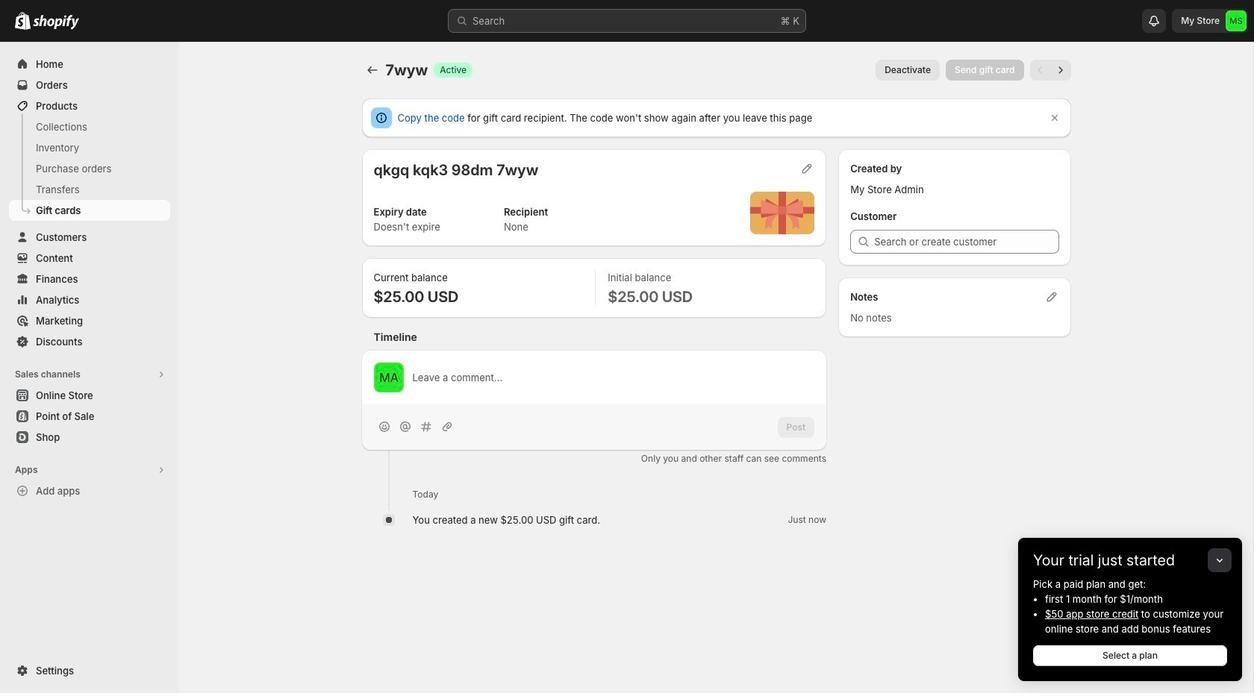 Task type: vqa. For each thing, say whether or not it's contained in the screenshot.
used
no



Task type: describe. For each thing, give the bounding box(es) containing it.
my store image
[[1226, 10, 1247, 31]]

shopify image
[[15, 12, 31, 30]]

Leave a comment... text field
[[412, 370, 815, 385]]

previous image
[[1033, 63, 1048, 78]]



Task type: locate. For each thing, give the bounding box(es) containing it.
Search or create customer text field
[[874, 230, 1059, 254]]

shopify image
[[33, 15, 79, 30]]

avatar with initials m a image
[[374, 363, 404, 393]]



